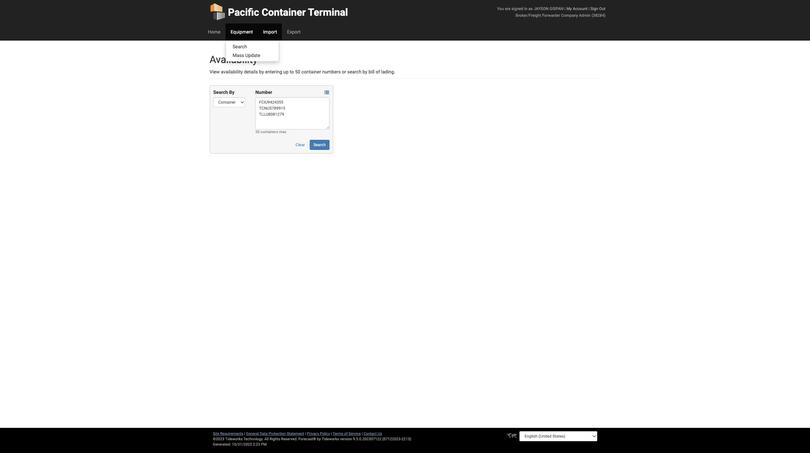 Task type: vqa. For each thing, say whether or not it's contained in the screenshot.
password? at the left
no



Task type: describe. For each thing, give the bounding box(es) containing it.
search for search by
[[213, 90, 228, 95]]

2213)
[[402, 438, 412, 442]]

| left sign
[[589, 6, 590, 11]]

1 vertical spatial 50
[[256, 130, 260, 134]]

| up tideworks on the bottom of the page
[[331, 432, 332, 437]]

pacific container terminal
[[228, 6, 348, 18]]

(07122023-
[[383, 438, 402, 442]]

import
[[263, 29, 277, 35]]

all
[[265, 438, 269, 442]]

statement
[[287, 432, 304, 437]]

clear button
[[292, 140, 309, 150]]

jayson
[[534, 6, 549, 11]]

1 horizontal spatial of
[[376, 69, 380, 75]]

site
[[213, 432, 219, 437]]

search by
[[213, 90, 235, 95]]

or
[[342, 69, 346, 75]]

admin
[[580, 13, 591, 18]]

2:23
[[253, 443, 260, 447]]

search
[[348, 69, 362, 75]]

privacy
[[307, 432, 319, 437]]

equipment button
[[226, 24, 258, 40]]

gispan
[[550, 6, 564, 11]]

as
[[529, 6, 533, 11]]

availability
[[210, 54, 258, 65]]

containers
[[261, 130, 278, 134]]

by inside site requirements | general data protection statement | privacy policy | terms of service | contact us ©2023 tideworks technology. all rights reserved. forecast® by tideworks version 9.5.0.202307122 (07122023-2213) generated: 10/31/2023 2:23 pm
[[317, 438, 321, 442]]

10/31/2023
[[232, 443, 252, 447]]

pacific container terminal link
[[210, 0, 348, 24]]

my
[[567, 6, 572, 11]]

protection
[[269, 432, 286, 437]]

equipment
[[231, 29, 253, 35]]

| up the 9.5.0.202307122
[[362, 432, 363, 437]]

0 horizontal spatial by
[[259, 69, 264, 75]]

sign out link
[[591, 6, 606, 11]]

bill
[[369, 69, 375, 75]]

details
[[244, 69, 258, 75]]

generated:
[[213, 443, 231, 447]]

of inside site requirements | general data protection statement | privacy policy | terms of service | contact us ©2023 tideworks technology. all rights reserved. forecast® by tideworks version 9.5.0.202307122 (07122023-2213) generated: 10/31/2023 2:23 pm
[[345, 432, 348, 437]]

home button
[[203, 24, 226, 40]]

data
[[260, 432, 268, 437]]

site requirements link
[[213, 432, 244, 437]]

version
[[340, 438, 352, 442]]

contact us link
[[364, 432, 382, 437]]

clear
[[296, 143, 305, 147]]

to
[[290, 69, 294, 75]]

signed
[[512, 6, 524, 11]]

export button
[[282, 24, 306, 40]]

general data protection statement link
[[246, 432, 304, 437]]

my account link
[[567, 6, 588, 11]]

9.5.0.202307122
[[353, 438, 382, 442]]



Task type: locate. For each thing, give the bounding box(es) containing it.
pacific
[[228, 6, 259, 18]]

Number text field
[[256, 97, 330, 130]]

max
[[279, 130, 287, 134]]

search for search
[[314, 143, 326, 147]]

search button
[[310, 140, 330, 150]]

broker/freight
[[516, 13, 542, 18]]

reserved.
[[281, 438, 298, 442]]

|
[[565, 6, 566, 11], [589, 6, 590, 11], [245, 432, 245, 437], [305, 432, 306, 437], [331, 432, 332, 437], [362, 432, 363, 437]]

number
[[256, 90, 273, 95]]

of up version
[[345, 432, 348, 437]]

container
[[302, 69, 321, 75]]

1 horizontal spatial search
[[314, 143, 326, 147]]

are
[[505, 6, 511, 11]]

by
[[259, 69, 264, 75], [363, 69, 368, 75], [317, 438, 321, 442]]

out
[[600, 6, 606, 11]]

search
[[213, 90, 228, 95], [314, 143, 326, 147]]

terms
[[333, 432, 344, 437]]

0 horizontal spatial 50
[[256, 130, 260, 134]]

terms of service link
[[333, 432, 361, 437]]

privacy policy link
[[307, 432, 330, 437]]

you
[[498, 6, 504, 11]]

export
[[287, 29, 301, 35]]

by down privacy policy link
[[317, 438, 321, 442]]

0 vertical spatial search
[[213, 90, 228, 95]]

of
[[376, 69, 380, 75], [345, 432, 348, 437]]

rights
[[270, 438, 280, 442]]

us
[[378, 432, 382, 437]]

50 containers max
[[256, 130, 287, 134]]

forwarder
[[543, 13, 561, 18]]

search left the by on the left top of page
[[213, 90, 228, 95]]

view availability details by entering up to 50 container numbers or search by bill of lading.
[[210, 69, 396, 75]]

contact
[[364, 432, 377, 437]]

1 vertical spatial search
[[314, 143, 326, 147]]

search right clear
[[314, 143, 326, 147]]

0 horizontal spatial of
[[345, 432, 348, 437]]

(38284)
[[592, 13, 606, 18]]

requirements
[[220, 432, 244, 437]]

50 left containers
[[256, 130, 260, 134]]

account
[[573, 6, 588, 11]]

lading.
[[382, 69, 396, 75]]

by right details
[[259, 69, 264, 75]]

site requirements | general data protection statement | privacy policy | terms of service | contact us ©2023 tideworks technology. all rights reserved. forecast® by tideworks version 9.5.0.202307122 (07122023-2213) generated: 10/31/2023 2:23 pm
[[213, 432, 412, 447]]

0 vertical spatial 50
[[295, 69, 301, 75]]

container
[[262, 6, 306, 18]]

you are signed in as jayson gispan | my account | sign out broker/freight forwarder company admin (38284)
[[498, 6, 606, 18]]

by left the bill
[[363, 69, 368, 75]]

search inside button
[[314, 143, 326, 147]]

0 horizontal spatial search
[[213, 90, 228, 95]]

import button
[[258, 24, 282, 40]]

2 horizontal spatial by
[[363, 69, 368, 75]]

1 horizontal spatial by
[[317, 438, 321, 442]]

| up the forecast® at the bottom of page
[[305, 432, 306, 437]]

general
[[246, 432, 259, 437]]

0 vertical spatial of
[[376, 69, 380, 75]]

50
[[295, 69, 301, 75], [256, 130, 260, 134]]

| left general
[[245, 432, 245, 437]]

company
[[562, 13, 579, 18]]

50 right to
[[295, 69, 301, 75]]

home
[[208, 29, 221, 35]]

©2023 tideworks
[[213, 438, 243, 442]]

by
[[229, 90, 235, 95]]

of right the bill
[[376, 69, 380, 75]]

show list image
[[325, 90, 329, 95]]

policy
[[320, 432, 330, 437]]

service
[[349, 432, 361, 437]]

sign
[[591, 6, 599, 11]]

view
[[210, 69, 220, 75]]

up
[[284, 69, 289, 75]]

numbers
[[323, 69, 341, 75]]

terminal
[[308, 6, 348, 18]]

forecast®
[[299, 438, 316, 442]]

1 vertical spatial of
[[345, 432, 348, 437]]

technology.
[[244, 438, 264, 442]]

1 horizontal spatial 50
[[295, 69, 301, 75]]

pm
[[261, 443, 267, 447]]

tideworks
[[322, 438, 339, 442]]

entering
[[265, 69, 282, 75]]

availability
[[221, 69, 243, 75]]

in
[[525, 6, 528, 11]]

| left the my
[[565, 6, 566, 11]]



